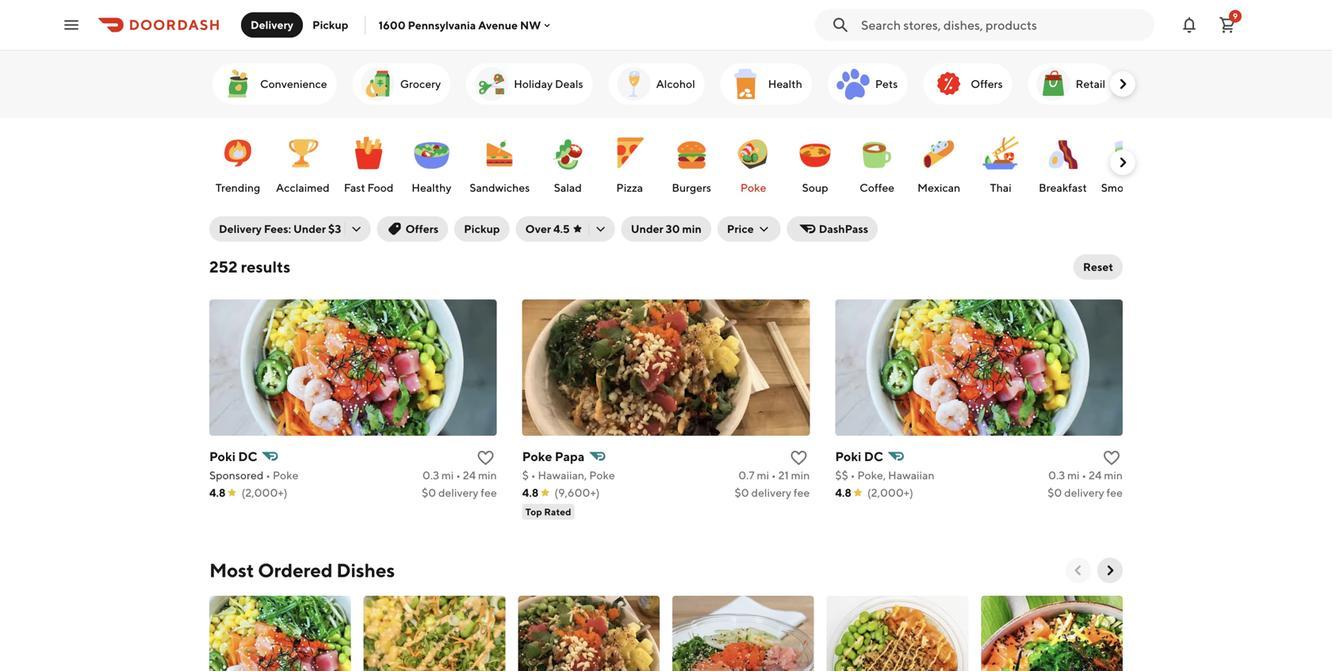 Task type: describe. For each thing, give the bounding box(es) containing it.
4 • from the left
[[772, 469, 776, 482]]

sponsored
[[209, 469, 264, 482]]

most
[[209, 560, 254, 582]]

0.3 for click to add this store to your saved list image
[[423, 469, 439, 482]]

min for click to add this store to your saved list icon for poke papa
[[791, 469, 810, 482]]

burgers
[[672, 181, 712, 194]]

retail
[[1076, 77, 1106, 90]]

offers button
[[377, 217, 448, 242]]

0 horizontal spatial pickup button
[[303, 12, 358, 38]]

pets
[[876, 77, 898, 90]]

poke up '(9,600+)'
[[589, 469, 615, 482]]

rated
[[544, 507, 572, 518]]

smoothie
[[1102, 181, 1150, 194]]

trending link
[[211, 126, 265, 199]]

trending
[[216, 181, 260, 194]]

under 30 min
[[631, 223, 702, 236]]

$3
[[328, 223, 341, 236]]

breakfast
[[1039, 181, 1087, 194]]

click to add this store to your saved list image for poke papa
[[790, 449, 809, 468]]

thai
[[991, 181, 1012, 194]]

over 4.5 button
[[516, 217, 615, 242]]

alcohol link
[[609, 63, 705, 105]]

dashpass
[[819, 223, 869, 236]]

2 0.3 mi • 24 min from the left
[[1049, 469, 1123, 482]]

reset button
[[1074, 255, 1123, 280]]

acclaimed
[[276, 181, 330, 194]]

1600 pennsylvania avenue nw
[[379, 18, 541, 32]]

health link
[[721, 63, 812, 105]]

poke papa
[[523, 449, 585, 464]]

delivery button
[[241, 12, 303, 38]]

$​0 for $ • hawaiian, poke
[[735, 487, 749, 500]]

poki for click to add this store to your saved list image
[[209, 449, 236, 464]]

mi for $
[[757, 469, 770, 482]]

fees:
[[264, 223, 291, 236]]

sandwiches
[[470, 181, 530, 194]]

convenience image
[[219, 65, 257, 103]]

dishes
[[337, 560, 395, 582]]

top rated
[[526, 507, 572, 518]]

0.7 mi • 21 min
[[739, 469, 810, 482]]

$
[[523, 469, 529, 482]]

6 • from the left
[[1082, 469, 1087, 482]]

offers link
[[924, 63, 1013, 105]]

1 4.8 from the left
[[209, 487, 226, 500]]

poke up price button
[[741, 181, 767, 194]]

1 next button of carousel image from the top
[[1115, 76, 1131, 92]]

pets link
[[828, 63, 908, 105]]

soup
[[803, 181, 829, 194]]

pennsylvania
[[408, 18, 476, 32]]

click to add this store to your saved list image for poki dc
[[1103, 449, 1122, 468]]

hawaiian,
[[538, 469, 587, 482]]

food
[[368, 181, 394, 194]]

$​0 for $$ • poke, hawaiian
[[1048, 487, 1063, 500]]

sponsored • poke
[[209, 469, 299, 482]]

papa
[[555, 449, 585, 464]]

4.8 for $ • hawaiian, poke
[[523, 487, 539, 500]]

2 next button of carousel image from the top
[[1115, 155, 1131, 171]]

pizza
[[617, 181, 643, 194]]

open menu image
[[62, 15, 81, 35]]

2 dc from the left
[[864, 449, 884, 464]]

1 mi from the left
[[442, 469, 454, 482]]

delivery for delivery
[[251, 18, 294, 31]]

mexican
[[918, 181, 961, 194]]

delivery for $$ • poke, hawaiian
[[1065, 487, 1105, 500]]

coffee
[[860, 181, 895, 194]]

24 for poki dc's click to add this store to your saved list icon
[[1089, 469, 1102, 482]]

offers inside "offers" link
[[971, 77, 1003, 90]]

1 $​0 from the left
[[422, 487, 436, 500]]

1 • from the left
[[266, 469, 271, 482]]

0.7
[[739, 469, 755, 482]]

most ordered dishes
[[209, 560, 395, 582]]

poke,
[[858, 469, 886, 482]]

avenue
[[478, 18, 518, 32]]

holiday deals
[[514, 77, 583, 90]]

notification bell image
[[1180, 15, 1199, 35]]

5 • from the left
[[851, 469, 856, 482]]

deals
[[555, 77, 583, 90]]

poke up $ at the bottom of page
[[523, 449, 553, 464]]

health image
[[727, 65, 765, 103]]

poke right the sponsored
[[273, 469, 299, 482]]

under 30 min button
[[622, 217, 711, 242]]



Task type: locate. For each thing, give the bounding box(es) containing it.
24 for click to add this store to your saved list image
[[463, 469, 476, 482]]

0 horizontal spatial pickup
[[313, 18, 349, 31]]

alcohol image
[[615, 65, 653, 103]]

fast food
[[344, 181, 394, 194]]

poki for poki dc's click to add this store to your saved list icon
[[836, 449, 862, 464]]

1 horizontal spatial $​0
[[735, 487, 749, 500]]

0 vertical spatial offers
[[971, 77, 1003, 90]]

0 horizontal spatial poki dc
[[209, 449, 258, 464]]

under inside under 30 min button
[[631, 223, 664, 236]]

dc up sponsored • poke
[[238, 449, 258, 464]]

1 horizontal spatial under
[[631, 223, 664, 236]]

delivery down 0.7 mi • 21 min at the right bottom of page
[[752, 487, 792, 500]]

click to add this store to your saved list image
[[476, 449, 496, 468]]

21
[[779, 469, 789, 482]]

1 horizontal spatial 24
[[1089, 469, 1102, 482]]

2 0.3 from the left
[[1049, 469, 1066, 482]]

1 horizontal spatial (2,000+)
[[868, 487, 914, 500]]

next button of carousel image
[[1115, 76, 1131, 92], [1115, 155, 1131, 171]]

next button of carousel image right retail
[[1115, 76, 1131, 92]]

1 items, open order cart image
[[1218, 15, 1238, 35]]

poki dc up the sponsored
[[209, 449, 258, 464]]

$​0 delivery fee down 0.7 mi • 21 min at the right bottom of page
[[735, 487, 810, 500]]

fast
[[344, 181, 365, 194]]

price
[[727, 223, 754, 236]]

2 horizontal spatial mi
[[1068, 469, 1080, 482]]

2 • from the left
[[456, 469, 461, 482]]

0 horizontal spatial (2,000+)
[[242, 487, 288, 500]]

delivery left fees:
[[219, 223, 262, 236]]

2 fee from the left
[[794, 487, 810, 500]]

0.3 mi • 24 min
[[423, 469, 497, 482], [1049, 469, 1123, 482]]

poki dc for click to add this store to your saved list image
[[209, 449, 258, 464]]

holiday
[[514, 77, 553, 90]]

delivery
[[251, 18, 294, 31], [219, 223, 262, 236]]

0 horizontal spatial 4.8
[[209, 487, 226, 500]]

over 4.5
[[526, 223, 570, 236]]

under left "$3"
[[293, 223, 326, 236]]

1 poki from the left
[[209, 449, 236, 464]]

1 horizontal spatial poki dc
[[836, 449, 884, 464]]

fee for $$ • poke, hawaiian
[[1107, 487, 1123, 500]]

delivery
[[439, 487, 479, 500], [752, 487, 792, 500], [1065, 487, 1105, 500]]

offers
[[971, 77, 1003, 90], [406, 223, 439, 236]]

1 horizontal spatial 4.8
[[523, 487, 539, 500]]

next button of carousel image
[[1103, 563, 1119, 579]]

0.3
[[423, 469, 439, 482], [1049, 469, 1066, 482]]

top
[[526, 507, 542, 518]]

2 4.8 from the left
[[523, 487, 539, 500]]

30
[[666, 223, 680, 236]]

pickup button down the sandwiches
[[455, 217, 510, 242]]

9
[[1233, 12, 1238, 21]]

1 click to add this store to your saved list image from the left
[[790, 449, 809, 468]]

poki dc up 'poke,'
[[836, 449, 884, 464]]

2 poki dc from the left
[[836, 449, 884, 464]]

under
[[293, 223, 326, 236], [631, 223, 664, 236]]

0 horizontal spatial under
[[293, 223, 326, 236]]

1 horizontal spatial $​0 delivery fee
[[735, 487, 810, 500]]

healthy
[[412, 181, 452, 194]]

1 horizontal spatial fee
[[794, 487, 810, 500]]

1 horizontal spatial poki
[[836, 449, 862, 464]]

3 $​0 from the left
[[1048, 487, 1063, 500]]

1 $​0 delivery fee from the left
[[422, 487, 497, 500]]

over
[[526, 223, 551, 236]]

3 fee from the left
[[1107, 487, 1123, 500]]

fee down click to add this store to your saved list image
[[481, 487, 497, 500]]

ordered
[[258, 560, 333, 582]]

(2,000+) for poki dc's click to add this store to your saved list icon
[[868, 487, 914, 500]]

1 0.3 from the left
[[423, 469, 439, 482]]

(2,000+) down the $$ • poke, hawaiian
[[868, 487, 914, 500]]

0 horizontal spatial click to add this store to your saved list image
[[790, 449, 809, 468]]

0 vertical spatial pickup
[[313, 18, 349, 31]]

grocery link
[[353, 63, 451, 105]]

3 mi from the left
[[1068, 469, 1080, 482]]

1 horizontal spatial 0.3
[[1049, 469, 1066, 482]]

4.5
[[554, 223, 570, 236]]

mi
[[442, 469, 454, 482], [757, 469, 770, 482], [1068, 469, 1080, 482]]

3 $​0 delivery fee from the left
[[1048, 487, 1123, 500]]

holiday deals image
[[473, 65, 511, 103]]

3 • from the left
[[531, 469, 536, 482]]

2 poki from the left
[[836, 449, 862, 464]]

0 horizontal spatial poki
[[209, 449, 236, 464]]

pets image
[[834, 65, 872, 103]]

0 vertical spatial pickup button
[[303, 12, 358, 38]]

poki up $$
[[836, 449, 862, 464]]

salad
[[554, 181, 582, 194]]

0 horizontal spatial $​0
[[422, 487, 436, 500]]

$​0 delivery fee
[[422, 487, 497, 500], [735, 487, 810, 500], [1048, 487, 1123, 500]]

poki dc for poki dc's click to add this store to your saved list icon
[[836, 449, 884, 464]]

1 horizontal spatial mi
[[757, 469, 770, 482]]

next button of carousel image up smoothie
[[1115, 155, 1131, 171]]

retail link
[[1029, 63, 1115, 105]]

reset
[[1084, 261, 1114, 274]]

0 horizontal spatial $​0 delivery fee
[[422, 487, 497, 500]]

holiday deals link
[[467, 63, 593, 105]]

0 horizontal spatial fee
[[481, 487, 497, 500]]

delivery up previous button of carousel image
[[1065, 487, 1105, 500]]

acclaimed link
[[273, 126, 333, 199]]

delivery up convenience link
[[251, 18, 294, 31]]

$​0 delivery fee for $ • hawaiian, poke
[[735, 487, 810, 500]]

1 horizontal spatial pickup
[[464, 223, 500, 236]]

1 horizontal spatial dc
[[864, 449, 884, 464]]

alcohol
[[656, 77, 695, 90]]

2 under from the left
[[631, 223, 664, 236]]

offers inside offers button
[[406, 223, 439, 236]]

1 horizontal spatial 0.3 mi • 24 min
[[1049, 469, 1123, 482]]

fee up next button of carousel image
[[1107, 487, 1123, 500]]

poki
[[209, 449, 236, 464], [836, 449, 862, 464]]

1 delivery from the left
[[439, 487, 479, 500]]

pickup
[[313, 18, 349, 31], [464, 223, 500, 236]]

fee for $ • hawaiian, poke
[[794, 487, 810, 500]]

2 horizontal spatial delivery
[[1065, 487, 1105, 500]]

pickup right the "delivery" button at left
[[313, 18, 349, 31]]

mi for $$
[[1068, 469, 1080, 482]]

3 4.8 from the left
[[836, 487, 852, 500]]

2 horizontal spatial $​0
[[1048, 487, 1063, 500]]

$$ • poke, hawaiian
[[836, 469, 935, 482]]

min inside under 30 min button
[[683, 223, 702, 236]]

(2,000+) down sponsored • poke
[[242, 487, 288, 500]]

1 horizontal spatial click to add this store to your saved list image
[[1103, 449, 1122, 468]]

dc up 'poke,'
[[864, 449, 884, 464]]

0.3 for poki dc's click to add this store to your saved list icon
[[1049, 469, 1066, 482]]

4.8
[[209, 487, 226, 500], [523, 487, 539, 500], [836, 487, 852, 500]]

2 click to add this store to your saved list image from the left
[[1103, 449, 1122, 468]]

1600
[[379, 18, 406, 32]]

results
[[241, 258, 291, 276]]

health
[[768, 77, 803, 90]]

1 fee from the left
[[481, 487, 497, 500]]

1 horizontal spatial delivery
[[752, 487, 792, 500]]

poki dc
[[209, 449, 258, 464], [836, 449, 884, 464]]

grocery
[[400, 77, 441, 90]]

convenience link
[[213, 63, 337, 105]]

pickup down the sandwiches
[[464, 223, 500, 236]]

0 vertical spatial delivery
[[251, 18, 294, 31]]

1 vertical spatial delivery
[[219, 223, 262, 236]]

price button
[[718, 217, 781, 242]]

fee down 0.7 mi • 21 min at the right bottom of page
[[794, 487, 810, 500]]

4.8 down $ at the bottom of page
[[523, 487, 539, 500]]

delivery fees: under $3
[[219, 223, 341, 236]]

24
[[463, 469, 476, 482], [1089, 469, 1102, 482]]

1 24 from the left
[[463, 469, 476, 482]]

2 delivery from the left
[[752, 487, 792, 500]]

1 0.3 mi • 24 min from the left
[[423, 469, 497, 482]]

4.8 down $$
[[836, 487, 852, 500]]

nw
[[520, 18, 541, 32]]

dashpass button
[[788, 217, 878, 242]]

4.8 for $$ • poke, hawaiian
[[836, 487, 852, 500]]

252
[[209, 258, 238, 276]]

min for poki dc's click to add this store to your saved list icon
[[1105, 469, 1123, 482]]

click to add this store to your saved list image
[[790, 449, 809, 468], [1103, 449, 1122, 468]]

2 $​0 from the left
[[735, 487, 749, 500]]

$​0 delivery fee up previous button of carousel image
[[1048, 487, 1123, 500]]

1600 pennsylvania avenue nw button
[[379, 18, 554, 32]]

1 horizontal spatial pickup button
[[455, 217, 510, 242]]

1 dc from the left
[[238, 449, 258, 464]]

1 vertical spatial offers
[[406, 223, 439, 236]]

252 results
[[209, 258, 291, 276]]

0 horizontal spatial 0.3
[[423, 469, 439, 482]]

$​0 delivery fee for $$ • poke, hawaiian
[[1048, 487, 1123, 500]]

9 button
[[1212, 9, 1244, 41]]

offers image
[[930, 65, 968, 103]]

fee
[[481, 487, 497, 500], [794, 487, 810, 500], [1107, 487, 1123, 500]]

0 horizontal spatial delivery
[[439, 487, 479, 500]]

2 24 from the left
[[1089, 469, 1102, 482]]

1 poki dc from the left
[[209, 449, 258, 464]]

2 $​0 delivery fee from the left
[[735, 487, 810, 500]]

pickup button left 1600 at the left top of page
[[303, 12, 358, 38]]

dc
[[238, 449, 258, 464], [864, 449, 884, 464]]

min
[[683, 223, 702, 236], [478, 469, 497, 482], [791, 469, 810, 482], [1105, 469, 1123, 482]]

$ • hawaiian, poke
[[523, 469, 615, 482]]

pickup button
[[303, 12, 358, 38], [455, 217, 510, 242]]

2 mi from the left
[[757, 469, 770, 482]]

min for click to add this store to your saved list image
[[478, 469, 497, 482]]

offers right 'offers' "image"
[[971, 77, 1003, 90]]

0 horizontal spatial offers
[[406, 223, 439, 236]]

offers down healthy
[[406, 223, 439, 236]]

0 horizontal spatial 24
[[463, 469, 476, 482]]

1 horizontal spatial offers
[[971, 77, 1003, 90]]

$​0 delivery fee down click to add this store to your saved list image
[[422, 487, 497, 500]]

retail image
[[1035, 65, 1073, 103]]

3 delivery from the left
[[1065, 487, 1105, 500]]

(2,000+) for click to add this store to your saved list image
[[242, 487, 288, 500]]

2 horizontal spatial $​0 delivery fee
[[1048, 487, 1123, 500]]

1 under from the left
[[293, 223, 326, 236]]

convenience
[[260, 77, 327, 90]]

hawaiian
[[889, 469, 935, 482]]

$$
[[836, 469, 849, 482]]

0 horizontal spatial 0.3 mi • 24 min
[[423, 469, 497, 482]]

(2,000+)
[[242, 487, 288, 500], [868, 487, 914, 500]]

poki up the sponsored
[[209, 449, 236, 464]]

2 horizontal spatial fee
[[1107, 487, 1123, 500]]

delivery inside the "delivery" button
[[251, 18, 294, 31]]

(9,600+)
[[555, 487, 600, 500]]

delivery for delivery fees: under $3
[[219, 223, 262, 236]]

2 horizontal spatial 4.8
[[836, 487, 852, 500]]

2 (2,000+) from the left
[[868, 487, 914, 500]]

•
[[266, 469, 271, 482], [456, 469, 461, 482], [531, 469, 536, 482], [772, 469, 776, 482], [851, 469, 856, 482], [1082, 469, 1087, 482]]

1 (2,000+) from the left
[[242, 487, 288, 500]]

1 vertical spatial pickup button
[[455, 217, 510, 242]]

delivery for $ • hawaiian, poke
[[752, 487, 792, 500]]

4.8 down the sponsored
[[209, 487, 226, 500]]

0 vertical spatial next button of carousel image
[[1115, 76, 1131, 92]]

1 vertical spatial pickup
[[464, 223, 500, 236]]

under left 30
[[631, 223, 664, 236]]

Store search: begin typing to search for stores available on DoorDash text field
[[862, 16, 1145, 34]]

grocery image
[[359, 65, 397, 103]]

$​0
[[422, 487, 436, 500], [735, 487, 749, 500], [1048, 487, 1063, 500]]

0 horizontal spatial mi
[[442, 469, 454, 482]]

delivery down click to add this store to your saved list image
[[439, 487, 479, 500]]

previous button of carousel image
[[1071, 563, 1087, 579]]

0 horizontal spatial dc
[[238, 449, 258, 464]]

1 vertical spatial next button of carousel image
[[1115, 155, 1131, 171]]



Task type: vqa. For each thing, say whether or not it's contained in the screenshot.
the right 'Sponsored'
no



